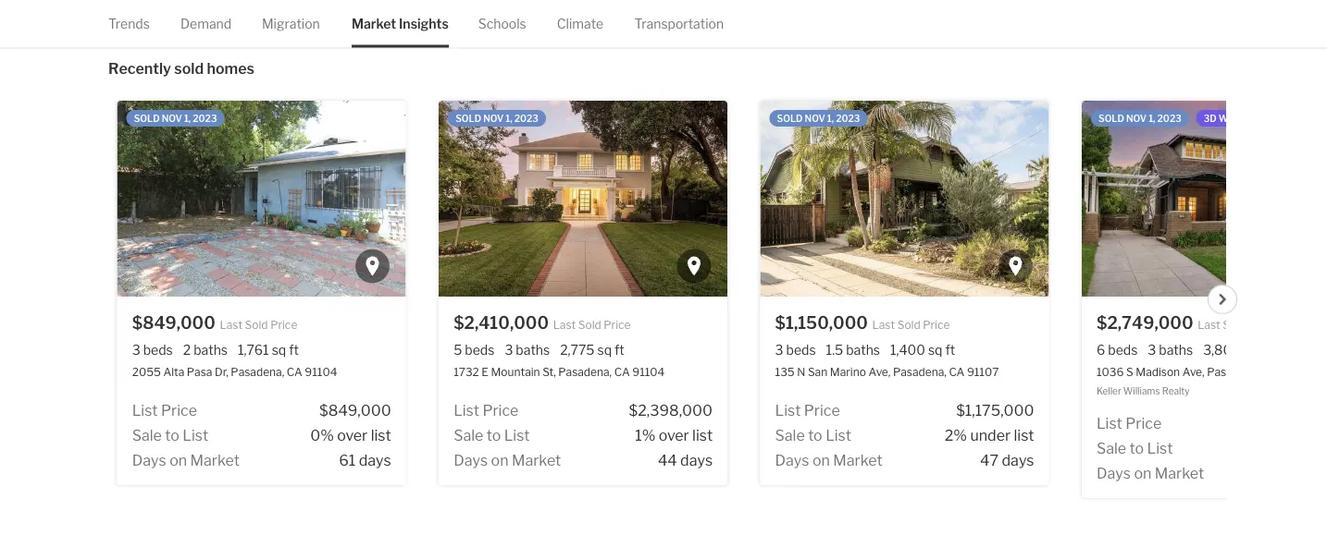 Task type: describe. For each thing, give the bounding box(es) containing it.
realty
[[1162, 387, 1190, 398]]

price down 'mountain'
[[483, 402, 519, 420]]

0%
[[310, 427, 334, 445]]

91104 for $849,000
[[305, 367, 337, 380]]

2,775
[[560, 343, 595, 358]]

last for $849,000
[[220, 319, 243, 332]]

market for $2,410,000
[[512, 452, 561, 470]]

san
[[808, 367, 828, 380]]

beds for $2,410,000
[[465, 343, 495, 358]]

list down realty
[[1147, 440, 1173, 458]]

sale for $2,410,000
[[454, 427, 483, 445]]

4 ft from the left
[[1260, 343, 1270, 358]]

6
[[1097, 343, 1105, 358]]

pasa
[[187, 367, 212, 380]]

migration link
[[262, 0, 320, 47]]

last for $2,410,000
[[553, 319, 576, 332]]

alta
[[163, 367, 184, 380]]

pasadena, for 1036 s madison ave, pasadena, ca 91106 keller williams realty
[[1207, 367, 1261, 380]]

$2,749,000
[[1097, 313, 1193, 334]]

2023 for $1,150,000
[[836, 113, 860, 124]]

days on market for $2,410,000
[[454, 452, 561, 470]]

3 baths for $2,749,000
[[1148, 343, 1193, 358]]

list down marino
[[826, 427, 851, 445]]

sale for $1,150,000
[[775, 427, 805, 445]]

$2,398,000
[[629, 402, 713, 420]]

sq for $1,150,000
[[928, 343, 943, 358]]

st,
[[542, 367, 556, 380]]

$1,150,000 last sold price
[[775, 313, 950, 334]]

last inside $2,749,000 last sold price
[[1198, 319, 1220, 332]]

price inside "$2,410,000 last sold price"
[[604, 319, 631, 332]]

e
[[482, 367, 489, 380]]

$849,000 last sold price
[[132, 313, 297, 334]]

ft for $2,410,000
[[615, 343, 624, 358]]

baths for $2,410,000
[[516, 343, 550, 358]]

mountain
[[491, 367, 540, 380]]

sale to list for $849,000
[[132, 427, 208, 445]]

47
[[980, 452, 999, 470]]

days inside list price sale to list days on market
[[1097, 465, 1131, 483]]

schools
[[478, 16, 526, 31]]

nov for $1,150,000
[[805, 113, 825, 124]]

sold for $2,410,000
[[578, 319, 601, 332]]

pasadena, for 2055 alta pasa dr, pasadena, ca 91104
[[231, 367, 284, 380]]

0 horizontal spatial insights
[[194, 9, 248, 28]]

4 beds from the left
[[1108, 343, 1138, 358]]

pasadena, for 1732 e mountain st, pasadena, ca 91104
[[558, 367, 612, 380]]

fewer offer insights
[[108, 9, 252, 28]]

market inside list price sale to list days on market
[[1155, 465, 1204, 483]]

price down alta
[[161, 402, 197, 420]]

1% over list
[[635, 427, 713, 445]]

offer
[[154, 9, 190, 28]]

market inside market insights link
[[352, 16, 396, 31]]

5
[[454, 343, 462, 358]]

sq for $2,410,000
[[597, 343, 612, 358]]

sale to list for $1,150,000
[[775, 427, 851, 445]]

4 1, from the left
[[1149, 113, 1155, 124]]

baths for $849,000
[[194, 343, 228, 358]]

photo of 135 n san marino ave, pasadena, ca 91107 image
[[760, 101, 1049, 298]]

madison
[[1136, 367, 1180, 380]]

5 beds
[[454, 343, 495, 358]]

1.5 baths
[[826, 343, 880, 358]]

homes
[[207, 60, 254, 78]]

list down keller
[[1097, 415, 1122, 433]]

$2,749,000 last sold price
[[1097, 313, 1275, 334]]

$1,150,000
[[775, 313, 868, 334]]

1,400 sq ft
[[890, 343, 955, 358]]

marino
[[830, 367, 866, 380]]

transportation link
[[634, 0, 724, 47]]

2055 alta pasa dr, pasadena, ca 91104
[[132, 367, 337, 380]]

days on market for $1,150,000
[[775, 452, 883, 470]]

2055
[[132, 367, 161, 380]]

under
[[970, 427, 1011, 445]]

sold for $1,150,000
[[777, 113, 803, 124]]

61 days
[[339, 452, 391, 470]]

to inside list price sale to list days on market
[[1130, 440, 1144, 458]]

$1,175,000
[[956, 402, 1034, 420]]

2023 for $2,410,000
[[514, 113, 539, 124]]

1, for $2,410,000
[[506, 113, 512, 124]]

4 sold nov 1, 2023 from the left
[[1099, 113, 1182, 124]]

demand link
[[180, 0, 232, 47]]

schools link
[[478, 0, 526, 47]]

44 days
[[658, 452, 713, 470]]

2 baths
[[183, 343, 228, 358]]

days for $849,000
[[132, 452, 166, 470]]

demand
[[180, 16, 232, 31]]

3 baths for $2,410,000
[[505, 343, 550, 358]]

days for $1,150,000
[[775, 452, 809, 470]]

ave, inside '1036 s madison ave, pasadena, ca 91106 keller williams realty'
[[1182, 367, 1205, 380]]

ft for $849,000
[[289, 343, 299, 358]]

recently sold homes
[[108, 60, 254, 78]]

1036 s madison ave, pasadena, ca 91106 keller williams realty
[[1097, 367, 1314, 398]]

sold nov 1, 2023 for $1,150,000
[[777, 113, 860, 124]]

2023 for $849,000
[[193, 113, 217, 124]]

1, for $1,150,000
[[827, 113, 834, 124]]

climate link
[[557, 0, 603, 47]]

price inside $1,150,000 last sold price
[[923, 319, 950, 332]]

photo of 1036 s madison ave, pasadena, ca 91106 image
[[1082, 101, 1327, 298]]

list price sale to list days on market
[[1097, 415, 1204, 483]]

list price for $1,150,000
[[775, 402, 840, 420]]

sold for $1,150,000
[[897, 319, 921, 332]]

on inside list price sale to list days on market
[[1134, 465, 1152, 483]]

dr,
[[215, 367, 228, 380]]

91106
[[1281, 367, 1314, 380]]

135 n san marino ave, pasadena, ca 91107
[[775, 367, 999, 380]]

list price for $2,410,000
[[454, 402, 519, 420]]

nov for $849,000
[[162, 113, 182, 124]]

market for $1,150,000
[[833, 452, 883, 470]]



Task type: vqa. For each thing, say whether or not it's contained in the screenshot.
the leftmost Home
no



Task type: locate. For each thing, give the bounding box(es) containing it.
days down 1732
[[454, 452, 488, 470]]

2 horizontal spatial list
[[1014, 427, 1034, 445]]

over for $2,410,000
[[659, 427, 689, 445]]

days right 47
[[1002, 452, 1034, 470]]

2 1, from the left
[[506, 113, 512, 124]]

sold inside $2,749,000 last sold price
[[1223, 319, 1246, 332]]

0 horizontal spatial ave,
[[869, 367, 891, 380]]

sale to list down alta
[[132, 427, 208, 445]]

price inside list price sale to list days on market
[[1126, 415, 1162, 433]]

2 91104 from the left
[[632, 367, 665, 380]]

ca for 1732 e mountain st, pasadena, ca 91104
[[614, 367, 630, 380]]

4 sold from the left
[[1099, 113, 1124, 124]]

transportation
[[634, 16, 724, 31]]

days
[[132, 452, 166, 470], [454, 452, 488, 470], [775, 452, 809, 470], [1097, 465, 1131, 483]]

sold inside $849,000 last sold price
[[245, 319, 268, 332]]

1 horizontal spatial sale to list
[[454, 427, 530, 445]]

last
[[220, 319, 243, 332], [553, 319, 576, 332], [872, 319, 895, 332], [1198, 319, 1220, 332]]

price inside $2,749,000 last sold price
[[1248, 319, 1275, 332]]

sq for $849,000
[[272, 343, 286, 358]]

pasadena, down the 1,761
[[231, 367, 284, 380]]

ft right the 1,761
[[289, 343, 299, 358]]

2 3 from the left
[[505, 343, 513, 358]]

$849,000 up the 2
[[132, 313, 216, 334]]

list price down alta
[[132, 402, 197, 420]]

2 last from the left
[[553, 319, 576, 332]]

days
[[359, 452, 391, 470], [680, 452, 713, 470], [1002, 452, 1034, 470]]

baths
[[194, 343, 228, 358], [516, 343, 550, 358], [846, 343, 880, 358], [1159, 343, 1193, 358]]

sq right 1,400
[[928, 343, 943, 358]]

nov for $2,410,000
[[483, 113, 504, 124]]

3 sale to list from the left
[[775, 427, 851, 445]]

market down the st,
[[512, 452, 561, 470]]

sale to list
[[132, 427, 208, 445], [454, 427, 530, 445], [775, 427, 851, 445]]

0 horizontal spatial days
[[359, 452, 391, 470]]

sold up 1,400
[[897, 319, 921, 332]]

1 sale to list from the left
[[132, 427, 208, 445]]

91104 up $2,398,000
[[632, 367, 665, 380]]

sold up "2,775 sq ft"
[[578, 319, 601, 332]]

days down keller
[[1097, 465, 1131, 483]]

91104 for $2,410,000
[[632, 367, 665, 380]]

3 pasadena, from the left
[[893, 367, 947, 380]]

sq right 2,775
[[597, 343, 612, 358]]

migration
[[262, 16, 320, 31]]

2 ca from the left
[[614, 367, 630, 380]]

ft for $1,150,000
[[945, 343, 955, 358]]

on down williams
[[1134, 465, 1152, 483]]

beds up "2055"
[[143, 343, 173, 358]]

over down $2,398,000
[[659, 427, 689, 445]]

baths down $1,150,000 last sold price
[[846, 343, 880, 358]]

to down alta
[[165, 427, 179, 445]]

to down san
[[808, 427, 822, 445]]

beds
[[143, 343, 173, 358], [465, 343, 495, 358], [786, 343, 816, 358], [1108, 343, 1138, 358]]

ave, right marino
[[869, 367, 891, 380]]

61
[[339, 452, 356, 470]]

ft right 1,400
[[945, 343, 955, 358]]

days for $1,150,000
[[1002, 452, 1034, 470]]

last up 2,775
[[553, 319, 576, 332]]

on down 'mountain'
[[491, 452, 509, 470]]

1 ave, from the left
[[869, 367, 891, 380]]

$849,000 for $849,000 last sold price
[[132, 313, 216, 334]]

s
[[1126, 367, 1133, 380]]

3 days from the left
[[1002, 452, 1034, 470]]

2 ft from the left
[[615, 343, 624, 358]]

price up "2,775 sq ft"
[[604, 319, 631, 332]]

1732 e mountain st, pasadena, ca 91104
[[454, 367, 665, 380]]

4 2023 from the left
[[1157, 113, 1182, 124]]

1 horizontal spatial list
[[692, 427, 713, 445]]

trends
[[108, 16, 150, 31]]

sold nov 1, 2023 for $849,000
[[134, 113, 217, 124]]

list down the pasa
[[183, 427, 208, 445]]

1 3 from the left
[[132, 343, 140, 358]]

3 list from the left
[[1014, 427, 1034, 445]]

47 days
[[980, 452, 1034, 470]]

ca left 91107
[[949, 367, 965, 380]]

ave,
[[869, 367, 891, 380], [1182, 367, 1205, 380]]

n
[[797, 367, 805, 380]]

1 pasadena, from the left
[[231, 367, 284, 380]]

market for $849,000
[[190, 452, 240, 470]]

sold
[[174, 60, 204, 78]]

1 1, from the left
[[184, 113, 191, 124]]

1 last from the left
[[220, 319, 243, 332]]

2 list price from the left
[[454, 402, 519, 420]]

3 sold nov 1, 2023 from the left
[[777, 113, 860, 124]]

3 days on market from the left
[[775, 452, 883, 470]]

ca left 91106
[[1263, 367, 1279, 380]]

beds right 6
[[1108, 343, 1138, 358]]

4 sold from the left
[[1223, 319, 1246, 332]]

0 vertical spatial $849,000
[[132, 313, 216, 334]]

market
[[352, 16, 396, 31], [190, 452, 240, 470], [512, 452, 561, 470], [833, 452, 883, 470], [1155, 465, 1204, 483]]

3 beds up "2055"
[[132, 343, 173, 358]]

3 beds for $849,000
[[132, 343, 173, 358]]

list for $2,410,000
[[692, 427, 713, 445]]

beds for $1,150,000
[[786, 343, 816, 358]]

1732
[[454, 367, 479, 380]]

list down 'mountain'
[[504, 427, 530, 445]]

sold for $2,410,000
[[455, 113, 481, 124]]

2 baths from the left
[[516, 343, 550, 358]]

2,775 sq ft
[[560, 343, 624, 358]]

0 horizontal spatial sale to list
[[132, 427, 208, 445]]

1 2023 from the left
[[193, 113, 217, 124]]

next image
[[1217, 295, 1229, 306]]

6 beds
[[1097, 343, 1138, 358]]

market down dr,
[[190, 452, 240, 470]]

ca for 2055 alta pasa dr, pasadena, ca 91104
[[287, 367, 302, 380]]

2% under list
[[945, 427, 1034, 445]]

ca for 1036 s madison ave, pasadena, ca 91106 keller williams realty
[[1263, 367, 1279, 380]]

1 baths from the left
[[194, 343, 228, 358]]

3 list price from the left
[[775, 402, 840, 420]]

1,761
[[238, 343, 269, 358]]

1 horizontal spatial $849,000
[[319, 402, 391, 420]]

days down 135
[[775, 452, 809, 470]]

0 horizontal spatial 91104
[[305, 367, 337, 380]]

1,400
[[890, 343, 925, 358]]

2%
[[945, 427, 967, 445]]

list price down e
[[454, 402, 519, 420]]

1 days on market from the left
[[132, 452, 240, 470]]

91107
[[967, 367, 999, 380]]

4 ca from the left
[[1263, 367, 1279, 380]]

pasadena, inside '1036 s madison ave, pasadena, ca 91106 keller williams realty'
[[1207, 367, 1261, 380]]

2 nov from the left
[[483, 113, 504, 124]]

$849,000 up 0% over list
[[319, 402, 391, 420]]

price inside $849,000 last sold price
[[270, 319, 297, 332]]

1 horizontal spatial insights
[[399, 16, 449, 31]]

3 up 135
[[775, 343, 783, 358]]

4 baths from the left
[[1159, 343, 1193, 358]]

1 vertical spatial $849,000
[[319, 402, 391, 420]]

3 ca from the left
[[949, 367, 965, 380]]

list up 47 days
[[1014, 427, 1034, 445]]

1 horizontal spatial over
[[659, 427, 689, 445]]

sale down 1732
[[454, 427, 483, 445]]

3 baths
[[505, 343, 550, 358], [1148, 343, 1193, 358]]

2 pasadena, from the left
[[558, 367, 612, 380]]

1 days from the left
[[359, 452, 391, 470]]

1036
[[1097, 367, 1124, 380]]

1 horizontal spatial days
[[680, 452, 713, 470]]

last inside "$2,410,000 last sold price"
[[553, 319, 576, 332]]

2 horizontal spatial list price
[[775, 402, 840, 420]]

insights
[[194, 9, 248, 28], [399, 16, 449, 31]]

list down 135
[[775, 402, 801, 420]]

ft
[[289, 343, 299, 358], [615, 343, 624, 358], [945, 343, 955, 358], [1260, 343, 1270, 358]]

keller
[[1097, 387, 1121, 398]]

2 3 baths from the left
[[1148, 343, 1193, 358]]

3 baths up 'mountain'
[[505, 343, 550, 358]]

over up 61
[[337, 427, 368, 445]]

days on market down 'mountain'
[[454, 452, 561, 470]]

2 ave, from the left
[[1182, 367, 1205, 380]]

trends link
[[108, 0, 150, 47]]

sq
[[272, 343, 286, 358], [597, 343, 612, 358], [928, 343, 943, 358], [1243, 343, 1257, 358]]

1 nov from the left
[[162, 113, 182, 124]]

1 beds from the left
[[143, 343, 173, 358]]

on
[[169, 452, 187, 470], [491, 452, 509, 470], [813, 452, 830, 470], [1134, 465, 1152, 483]]

ca down 1,761 sq ft
[[287, 367, 302, 380]]

days on market down alta
[[132, 452, 240, 470]]

sale to list down e
[[454, 427, 530, 445]]

1 sold from the left
[[245, 319, 268, 332]]

sold up 3,803 sq ft
[[1223, 319, 1246, 332]]

0% over list
[[310, 427, 391, 445]]

ca
[[287, 367, 302, 380], [614, 367, 630, 380], [949, 367, 965, 380], [1263, 367, 1279, 380]]

2 horizontal spatial days
[[1002, 452, 1034, 470]]

days for $2,410,000
[[454, 452, 488, 470]]

days right 44
[[680, 452, 713, 470]]

2 sale to list from the left
[[454, 427, 530, 445]]

sale down keller
[[1097, 440, 1126, 458]]

days on market down san
[[775, 452, 883, 470]]

2 3 beds from the left
[[775, 343, 816, 358]]

baths for $1,150,000
[[846, 343, 880, 358]]

3 last from the left
[[872, 319, 895, 332]]

2 days from the left
[[680, 452, 713, 470]]

3,803 sq ft
[[1203, 343, 1270, 358]]

91104 up 0%
[[305, 367, 337, 380]]

3,803
[[1203, 343, 1240, 358]]

3 up "madison"
[[1148, 343, 1156, 358]]

sold
[[134, 113, 160, 124], [455, 113, 481, 124], [777, 113, 803, 124], [1099, 113, 1124, 124]]

2 beds from the left
[[465, 343, 495, 358]]

sold for $849,000
[[245, 319, 268, 332]]

beds right 5
[[465, 343, 495, 358]]

to
[[165, 427, 179, 445], [487, 427, 501, 445], [808, 427, 822, 445], [1130, 440, 1144, 458]]

insights right offer
[[194, 9, 248, 28]]

last inside $1,150,000 last sold price
[[872, 319, 895, 332]]

nov
[[162, 113, 182, 124], [483, 113, 504, 124], [805, 113, 825, 124], [1126, 113, 1147, 124]]

3 beds from the left
[[786, 343, 816, 358]]

0 horizontal spatial 3 beds
[[132, 343, 173, 358]]

baths up the st,
[[516, 343, 550, 358]]

4 pasadena, from the left
[[1207, 367, 1261, 380]]

1 horizontal spatial ave,
[[1182, 367, 1205, 380]]

1 sold nov 1, 2023 from the left
[[134, 113, 217, 124]]

market right the migration
[[352, 16, 396, 31]]

sale inside list price sale to list days on market
[[1097, 440, 1126, 458]]

sale down 135
[[775, 427, 805, 445]]

135
[[775, 367, 795, 380]]

1 3 baths from the left
[[505, 343, 550, 358]]

fewer
[[108, 9, 151, 28]]

sold up the 1,761
[[245, 319, 268, 332]]

ft right 3,803
[[1260, 343, 1270, 358]]

market down realty
[[1155, 465, 1204, 483]]

0 horizontal spatial list
[[371, 427, 391, 445]]

price
[[270, 319, 297, 332], [604, 319, 631, 332], [923, 319, 950, 332], [1248, 319, 1275, 332], [161, 402, 197, 420], [483, 402, 519, 420], [804, 402, 840, 420], [1126, 415, 1162, 433]]

market insights
[[352, 16, 449, 31]]

on for $2,410,000
[[491, 452, 509, 470]]

2 sold from the left
[[455, 113, 481, 124]]

pasadena, down "2,775 sq ft"
[[558, 367, 612, 380]]

1 horizontal spatial list price
[[454, 402, 519, 420]]

0 horizontal spatial list price
[[132, 402, 197, 420]]

sold nov 1, 2023 for $2,410,000
[[455, 113, 539, 124]]

3 baths up "madison"
[[1148, 343, 1193, 358]]

list down 1732
[[454, 402, 479, 420]]

pasadena, down 3,803 sq ft
[[1207, 367, 1261, 380]]

1 list price from the left
[[132, 402, 197, 420]]

3 beds
[[132, 343, 173, 358], [775, 343, 816, 358]]

pasadena, down "1,400 sq ft"
[[893, 367, 947, 380]]

sold inside "$2,410,000 last sold price"
[[578, 319, 601, 332]]

2 horizontal spatial sale to list
[[775, 427, 851, 445]]

last up 1,400
[[872, 319, 895, 332]]

1%
[[635, 427, 656, 445]]

3 2023 from the left
[[836, 113, 860, 124]]

2023
[[193, 113, 217, 124], [514, 113, 539, 124], [836, 113, 860, 124], [1157, 113, 1182, 124]]

1 horizontal spatial 3 beds
[[775, 343, 816, 358]]

sold nov 1, 2023
[[134, 113, 217, 124], [455, 113, 539, 124], [777, 113, 860, 124], [1099, 113, 1182, 124]]

2
[[183, 343, 191, 358]]

baths down $2,749,000 last sold price
[[1159, 343, 1193, 358]]

1,
[[184, 113, 191, 124], [506, 113, 512, 124], [827, 113, 834, 124], [1149, 113, 1155, 124]]

4 last from the left
[[1198, 319, 1220, 332]]

2 over from the left
[[659, 427, 689, 445]]

list down "2055"
[[132, 402, 158, 420]]

to for $849,000
[[165, 427, 179, 445]]

2 sq from the left
[[597, 343, 612, 358]]

3 3 from the left
[[775, 343, 783, 358]]

2 sold nov 1, 2023 from the left
[[455, 113, 539, 124]]

1 horizontal spatial 91104
[[632, 367, 665, 380]]

ca down "2,775 sq ft"
[[614, 367, 630, 380]]

3 beds up 'n'
[[775, 343, 816, 358]]

3 nov from the left
[[805, 113, 825, 124]]

price up 1,761 sq ft
[[270, 319, 297, 332]]

days on market
[[132, 452, 240, 470], [454, 452, 561, 470], [775, 452, 883, 470]]

list up 44 days
[[692, 427, 713, 445]]

to down e
[[487, 427, 501, 445]]

on down san
[[813, 452, 830, 470]]

1 horizontal spatial 3 baths
[[1148, 343, 1193, 358]]

$849,000 for $849,000
[[319, 402, 391, 420]]

$2,410,000
[[454, 313, 549, 334]]

2 sold from the left
[[578, 319, 601, 332]]

on for $1,150,000
[[813, 452, 830, 470]]

sq right 3,803
[[1243, 343, 1257, 358]]

on down alta
[[169, 452, 187, 470]]

days right 61
[[359, 452, 391, 470]]

1, for $849,000
[[184, 113, 191, 124]]

44
[[658, 452, 677, 470]]

0 horizontal spatial 3 baths
[[505, 343, 550, 358]]

3 1, from the left
[[827, 113, 834, 124]]

pasadena,
[[231, 367, 284, 380], [558, 367, 612, 380], [893, 367, 947, 380], [1207, 367, 1261, 380]]

days for $849,000
[[359, 452, 391, 470]]

4 3 from the left
[[1148, 343, 1156, 358]]

to for $2,410,000
[[487, 427, 501, 445]]

0 horizontal spatial over
[[337, 427, 368, 445]]

days on market for $849,000
[[132, 452, 240, 470]]

list for $1,150,000
[[1014, 427, 1034, 445]]

beds for $849,000
[[143, 343, 173, 358]]

1 sold from the left
[[134, 113, 160, 124]]

sale for $849,000
[[132, 427, 162, 445]]

photo of 2055 alta pasa dr, pasadena, ca 91104 image
[[117, 101, 406, 298]]

3 sold from the left
[[777, 113, 803, 124]]

3 baths from the left
[[846, 343, 880, 358]]

3 up "2055"
[[132, 343, 140, 358]]

price down williams
[[1126, 415, 1162, 433]]

1 sq from the left
[[272, 343, 286, 358]]

list for $849,000
[[371, 427, 391, 445]]

williams
[[1123, 387, 1160, 398]]

4 sq from the left
[[1243, 343, 1257, 358]]

last up the 1,761
[[220, 319, 243, 332]]

days for $2,410,000
[[680, 452, 713, 470]]

ave, up realty
[[1182, 367, 1205, 380]]

list price for $849,000
[[132, 402, 197, 420]]

3 sold from the left
[[897, 319, 921, 332]]

market insights link
[[352, 0, 449, 47]]

to for $1,150,000
[[808, 427, 822, 445]]

3 ft from the left
[[945, 343, 955, 358]]

last inside $849,000 last sold price
[[220, 319, 243, 332]]

1 list from the left
[[371, 427, 391, 445]]

baths right the 2
[[194, 343, 228, 358]]

$849,000
[[132, 313, 216, 334], [319, 402, 391, 420]]

to down williams
[[1130, 440, 1144, 458]]

3
[[132, 343, 140, 358], [505, 343, 513, 358], [775, 343, 783, 358], [1148, 343, 1156, 358]]

ca inside '1036 s madison ave, pasadena, ca 91106 keller williams realty'
[[1263, 367, 1279, 380]]

days down "2055"
[[132, 452, 166, 470]]

climate
[[557, 16, 603, 31]]

recently
[[108, 60, 171, 78]]

3 up 'mountain'
[[505, 343, 513, 358]]

2 list from the left
[[692, 427, 713, 445]]

over for $849,000
[[337, 427, 368, 445]]

1 3 beds from the left
[[132, 343, 173, 358]]

over
[[337, 427, 368, 445], [659, 427, 689, 445]]

sq right the 1,761
[[272, 343, 286, 358]]

photo of 1732 e mountain st, pasadena, ca 91104 image
[[439, 101, 728, 298]]

beds up 'n'
[[786, 343, 816, 358]]

insights left schools
[[399, 16, 449, 31]]

0 horizontal spatial $849,000
[[132, 313, 216, 334]]

sale down "2055"
[[132, 427, 162, 445]]

on for $849,000
[[169, 452, 187, 470]]

3 sq from the left
[[928, 343, 943, 358]]

sale to list for $2,410,000
[[454, 427, 530, 445]]

price up "1,400 sq ft"
[[923, 319, 950, 332]]

sold for $849,000
[[134, 113, 160, 124]]

list
[[132, 402, 158, 420], [454, 402, 479, 420], [775, 402, 801, 420], [1097, 415, 1122, 433], [183, 427, 208, 445], [504, 427, 530, 445], [826, 427, 851, 445], [1147, 440, 1173, 458]]

1 horizontal spatial days on market
[[454, 452, 561, 470]]

1.5
[[826, 343, 843, 358]]

1 ft from the left
[[289, 343, 299, 358]]

2 2023 from the left
[[514, 113, 539, 124]]

1 ca from the left
[[287, 367, 302, 380]]

ft right 2,775
[[615, 343, 624, 358]]

1,761 sq ft
[[238, 343, 299, 358]]

price down san
[[804, 402, 840, 420]]

$2,410,000 last sold price
[[454, 313, 631, 334]]

2 horizontal spatial days on market
[[775, 452, 883, 470]]

1 91104 from the left
[[305, 367, 337, 380]]

price up 3,803 sq ft
[[1248, 319, 1275, 332]]

4 nov from the left
[[1126, 113, 1147, 124]]

0 horizontal spatial days on market
[[132, 452, 240, 470]]

market down marino
[[833, 452, 883, 470]]

last up 3,803
[[1198, 319, 1220, 332]]

2 days on market from the left
[[454, 452, 561, 470]]

list up 61 days
[[371, 427, 391, 445]]

sale to list down san
[[775, 427, 851, 445]]

last for $1,150,000
[[872, 319, 895, 332]]

1 over from the left
[[337, 427, 368, 445]]

sold inside $1,150,000 last sold price
[[897, 319, 921, 332]]

3 beds for $1,150,000
[[775, 343, 816, 358]]



